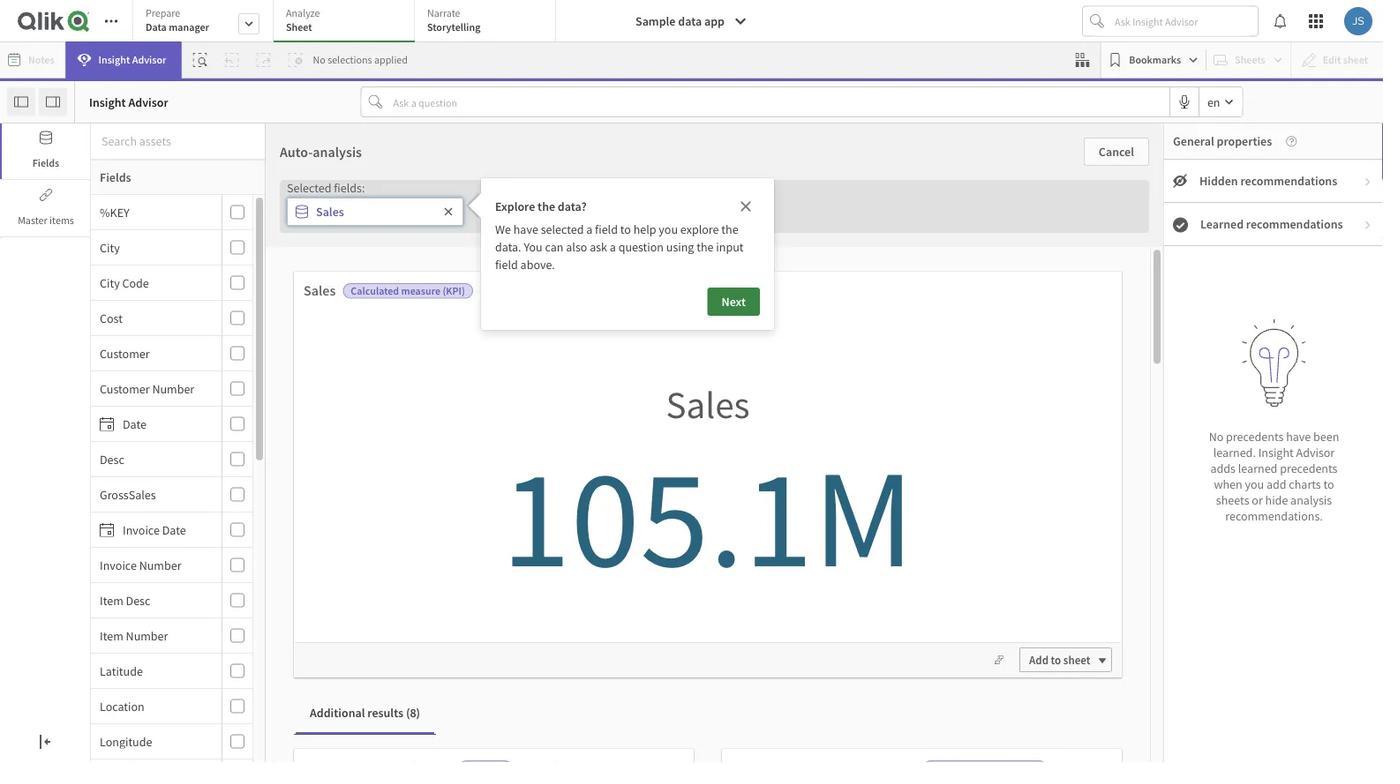 Task type: describe. For each thing, give the bounding box(es) containing it.
you inside we have selected a field to help you explore the data. you can also ask a question using the input field above.
[[659, 222, 678, 237]]

analyze
[[286, 6, 320, 20]]

%key menu item
[[91, 195, 252, 230]]

master
[[18, 214, 47, 227]]

city code button
[[91, 275, 218, 291]]

below
[[587, 249, 641, 276]]

city code
[[100, 275, 149, 291]]

item desc button
[[91, 593, 218, 609]]

. for any
[[746, 512, 750, 528]]

bookmarks button
[[1105, 46, 1202, 74]]

new inside to start creating visualizations and build your new sheet.
[[905, 539, 926, 554]]

your inside explore your data directly or let qlik generate insights for you with
[[413, 488, 437, 504]]

search image
[[624, 513, 645, 528]]

sheets
[[1216, 492, 1250, 508]]

general properties
[[1173, 133, 1272, 149]]

small image
[[1173, 218, 1188, 233]]

learned
[[1201, 216, 1244, 232]]

item number button
[[91, 628, 218, 644]]

customer for customer
[[100, 346, 150, 362]]

any
[[530, 536, 548, 552]]

item number
[[100, 628, 168, 644]]

creating
[[836, 515, 879, 531]]

analyze sheet
[[286, 6, 320, 34]]

en button
[[1200, 87, 1243, 117]]

invoice for invoice date
[[123, 522, 160, 538]]

you
[[524, 239, 543, 255]]

choose
[[427, 249, 493, 276]]

invoice date
[[123, 522, 186, 538]]

add to sheet button
[[1020, 648, 1112, 673]]

selections
[[328, 53, 372, 67]]

1 horizontal spatial using
[[752, 488, 780, 504]]

no for no selections applied
[[313, 53, 326, 67]]

sheet inside button
[[1064, 653, 1091, 668]]

add
[[1029, 653, 1049, 668]]

0 horizontal spatial field
[[495, 257, 518, 273]]

number for customer number
[[152, 381, 194, 397]]

invoice number button
[[91, 557, 218, 573]]

location menu item
[[91, 689, 252, 725]]

desc button
[[91, 452, 218, 467]]

also
[[566, 239, 587, 255]]

we have selected a field to help you explore the data. you can also ask a question using the input field above.
[[495, 222, 744, 273]]

any
[[752, 512, 771, 528]]

auto-analysis
[[280, 143, 362, 161]]

105.1m application
[[0, 0, 1383, 764]]

or inside the no precedents have been learned. insight advisor adds learned precedents when you add charts to sheets or hide analysis recommendations.
[[1252, 492, 1263, 508]]

save
[[503, 536, 527, 552]]

to inside . any found insights can be saved to this sheet.
[[748, 539, 759, 554]]

sales 105.1m
[[501, 381, 915, 604]]

1 horizontal spatial field
[[595, 222, 618, 237]]

narrate storytelling
[[427, 6, 481, 34]]

the right in
[[707, 488, 724, 504]]

1 master items button from the left
[[0, 181, 90, 237]]

using inside we have selected a field to help you explore the data. you can also ask a question using the input field above.
[[666, 239, 694, 255]]

selections tool image
[[1076, 53, 1090, 67]]

visualizations
[[881, 515, 951, 531]]

narrate
[[427, 6, 460, 20]]

item desc menu item
[[91, 584, 252, 619]]

selected
[[541, 222, 584, 237]]

recommendations.
[[1226, 508, 1323, 524]]

explore for explore the data?
[[495, 199, 535, 215]]

1 horizontal spatial fields
[[100, 170, 131, 185]]

this inside . save any insights you discover to this sheet.
[[499, 562, 518, 578]]

cancel
[[1099, 144, 1134, 160]]

been
[[1314, 429, 1340, 445]]

insights left in
[[652, 488, 693, 504]]

grosssales menu item
[[91, 478, 252, 513]]

for
[[478, 512, 493, 528]]

105.1m
[[501, 429, 915, 604]]

item number menu item
[[91, 619, 252, 654]]

to inside the no precedents have been learned. insight advisor adds learned precedents when you add charts to sheets or hide analysis recommendations.
[[1324, 476, 1334, 492]]

customer number button
[[91, 381, 218, 397]]

latitude button
[[91, 663, 218, 679]]

advisor down 'insight advisor' dropdown button at the top
[[128, 94, 168, 110]]

prepare data manager
[[146, 6, 209, 34]]

desc menu item
[[91, 442, 252, 478]]

insights inside . save any insights you discover to this sheet.
[[376, 562, 416, 578]]

0 vertical spatial desc
[[100, 452, 124, 467]]

longitude menu item
[[91, 725, 252, 760]]

adding
[[766, 249, 828, 276]]

latitude
[[100, 663, 143, 679]]

number for item number
[[126, 628, 168, 644]]

0 vertical spatial precedents
[[1226, 429, 1284, 445]]

no for no precedents have been learned. insight advisor adds learned precedents when you add charts to sheets or hide analysis recommendations.
[[1209, 429, 1224, 445]]

calculated
[[351, 284, 399, 298]]

2 horizontal spatial this
[[855, 249, 888, 276]]

can inside . any found insights can be saved to this sheet.
[[679, 539, 697, 554]]

to right the adding
[[832, 249, 851, 276]]

0 vertical spatial new
[[628, 488, 650, 504]]

Ask Insight Advisor text field
[[1111, 7, 1258, 35]]

sheet. for this
[[521, 562, 552, 578]]

0 horizontal spatial fields
[[32, 156, 59, 170]]

Search assets text field
[[91, 125, 266, 157]]

find new insights in the data using
[[603, 488, 780, 504]]

additional
[[310, 705, 365, 721]]

explore the data?
[[495, 199, 587, 215]]

choose an option below to get started adding to this sheet...
[[427, 249, 956, 276]]

hide properties image
[[46, 95, 60, 109]]

next button
[[708, 288, 760, 316]]

additional results (8) button
[[296, 692, 434, 735]]

number for invoice number
[[139, 557, 181, 573]]

when
[[1214, 476, 1243, 492]]

2 master items button from the left
[[2, 181, 90, 237]]

edit
[[897, 490, 916, 504]]

advisor up "be"
[[699, 513, 735, 528]]

insight advisor inside dropdown button
[[99, 53, 166, 67]]

input
[[716, 239, 744, 255]]

view disabled image
[[1173, 174, 1187, 188]]

tab list inside 105.1m application
[[132, 0, 562, 44]]

2 horizontal spatial data
[[727, 488, 750, 504]]

code
[[122, 275, 149, 291]]

the up input
[[722, 222, 739, 237]]

city for city code
[[100, 275, 120, 291]]

location
[[100, 699, 145, 715]]

learned recommendations button
[[1164, 203, 1383, 246]]

to inside . save any insights you discover to this sheet.
[[486, 562, 497, 578]]

1 vertical spatial sales
[[304, 282, 336, 299]]

%key
[[100, 204, 129, 220]]

ask
[[590, 239, 607, 255]]

and
[[953, 515, 973, 531]]

customer button
[[91, 346, 218, 362]]

be
[[700, 539, 713, 554]]

en
[[1208, 94, 1220, 110]]

analysis inside the no precedents have been learned. insight advisor adds learned precedents when you add charts to sheets or hide analysis recommendations.
[[1291, 492, 1332, 508]]

latitude menu item
[[91, 654, 252, 689]]

you inside . save any insights you discover to this sheet.
[[419, 562, 438, 578]]

deselect field image
[[443, 207, 454, 217]]

we
[[495, 222, 511, 237]]

date inside invoice date menu item
[[162, 522, 186, 538]]

with
[[517, 512, 540, 528]]

fields:
[[334, 180, 365, 196]]

date menu item
[[91, 407, 252, 442]]

cancel button
[[1084, 138, 1149, 166]]

manager
[[169, 20, 209, 34]]

invoice date button
[[91, 522, 218, 538]]



Task type: locate. For each thing, give the bounding box(es) containing it.
field down data.
[[495, 257, 518, 273]]

discover
[[440, 562, 483, 578]]

storytelling
[[427, 20, 481, 34]]

saved
[[715, 539, 745, 554]]

sheet. down "any"
[[521, 562, 552, 578]]

0 vertical spatial have
[[514, 222, 538, 237]]

recommendations for learned recommendations
[[1246, 216, 1343, 232]]

city down %key
[[100, 240, 120, 256]]

no up adds
[[1209, 429, 1224, 445]]

no precedents have been learned. insight advisor adds learned precedents when you add charts to sheets or hide analysis recommendations.
[[1209, 429, 1340, 524]]

number inside 'menu item'
[[152, 381, 194, 397]]

insights inside explore your data directly or let qlik generate insights for you with
[[436, 512, 476, 528]]

0 vertical spatial number
[[152, 381, 194, 397]]

to start creating visualizations and build your new sheet.
[[836, 488, 1002, 554]]

2 vertical spatial sales
[[666, 381, 750, 429]]

to right charts
[[1324, 476, 1334, 492]]

you right help
[[659, 222, 678, 237]]

0 vertical spatial date
[[123, 416, 147, 432]]

learned.
[[1214, 445, 1256, 461]]

0 horizontal spatial sheet.
[[521, 562, 552, 578]]

1 vertical spatial sheet
[[1064, 653, 1091, 668]]

have inside we have selected a field to help you explore the data. you can also ask a question using the input field above.
[[514, 222, 538, 237]]

help
[[634, 222, 656, 237]]

date button
[[91, 416, 218, 432]]

insights down generate
[[376, 562, 416, 578]]

longitude
[[100, 734, 152, 750]]

. for save
[[497, 536, 500, 552]]

1 customer from the top
[[100, 346, 150, 362]]

1 horizontal spatial analysis
[[1291, 492, 1332, 508]]

city menu item
[[91, 230, 252, 266]]

item for item desc
[[100, 593, 123, 609]]

1 horizontal spatial this
[[761, 539, 780, 554]]

1 city from the top
[[100, 240, 120, 256]]

you right for
[[495, 512, 515, 528]]

tab list containing prepare
[[132, 0, 562, 44]]

your up generate
[[413, 488, 437, 504]]

data?
[[558, 199, 587, 215]]

this
[[855, 249, 888, 276], [761, 539, 780, 554], [499, 562, 518, 578]]

number up latitude button
[[126, 628, 168, 644]]

customer menu item
[[91, 336, 252, 372]]

help image
[[1272, 136, 1297, 147]]

using
[[666, 239, 694, 255], [752, 488, 780, 504]]

2 item from the top
[[100, 628, 123, 644]]

1 horizontal spatial or
[[1252, 492, 1263, 508]]

explore
[[681, 222, 719, 237]]

data inside button
[[678, 13, 702, 29]]

additional results (8)
[[310, 705, 420, 721]]

item up item number
[[100, 593, 123, 609]]

0 horizontal spatial desc
[[100, 452, 124, 467]]

you inside explore your data directly or let qlik generate insights for you with
[[495, 512, 515, 528]]

0 horizontal spatial analysis
[[313, 143, 362, 161]]

city code menu item
[[91, 266, 252, 301]]

hidden
[[1200, 173, 1238, 189]]

sheet
[[919, 490, 946, 504], [1064, 653, 1091, 668]]

explore inside explore your data directly or let qlik generate insights for you with
[[372, 488, 411, 504]]

adds
[[1211, 461, 1236, 476]]

sheet...
[[892, 249, 956, 276]]

using down explore
[[666, 239, 694, 255]]

explore up we
[[495, 199, 535, 215]]

0 horizontal spatial date
[[123, 416, 147, 432]]

1 vertical spatial desc
[[126, 593, 150, 609]]

data right in
[[727, 488, 750, 504]]

. left save at left
[[497, 536, 500, 552]]

new right find
[[628, 488, 650, 504]]

cost button
[[91, 310, 218, 326]]

1 vertical spatial field
[[495, 257, 518, 273]]

1 vertical spatial city
[[100, 275, 120, 291]]

1 vertical spatial precedents
[[1280, 461, 1338, 476]]

insight
[[99, 53, 130, 67], [89, 94, 126, 110], [1259, 445, 1294, 461], [664, 513, 697, 528]]

can left "be"
[[679, 539, 697, 554]]

to inside button
[[1051, 653, 1061, 668]]

learned
[[1238, 461, 1278, 476]]

desc down invoice number
[[126, 593, 150, 609]]

cost menu item
[[91, 301, 252, 336]]

this down the any
[[761, 539, 780, 554]]

1 vertical spatial a
[[610, 239, 616, 255]]

have inside the no precedents have been learned. insight advisor adds learned precedents when you add charts to sheets or hide analysis recommendations.
[[1286, 429, 1311, 445]]

item
[[100, 593, 123, 609], [100, 628, 123, 644]]

generate
[[388, 512, 433, 528]]

1 vertical spatial this
[[761, 539, 780, 554]]

customer inside 'menu item'
[[100, 381, 150, 397]]

or inside explore your data directly or let qlik generate insights for you with
[[506, 488, 517, 504]]

or
[[506, 488, 517, 504], [1252, 492, 1263, 508]]

sheet. down and
[[929, 539, 960, 554]]

city for city
[[100, 240, 120, 256]]

. left the any
[[746, 512, 750, 528]]

0 vertical spatial sheet
[[919, 490, 946, 504]]

no inside the no precedents have been learned. insight advisor adds learned precedents when you add charts to sheets or hide analysis recommendations.
[[1209, 429, 1224, 445]]

1 horizontal spatial a
[[610, 239, 616, 255]]

precedents down been
[[1280, 461, 1338, 476]]

cost
[[100, 310, 123, 326]]

explore up generate
[[372, 488, 411, 504]]

you left add
[[1245, 476, 1264, 492]]

items
[[50, 214, 74, 227]]

sample data app
[[636, 13, 725, 29]]

longitude button
[[91, 734, 218, 750]]

date
[[123, 416, 147, 432], [162, 522, 186, 538]]

hide assets image
[[14, 95, 28, 109]]

analysis up selected fields: on the top of page
[[313, 143, 362, 161]]

app
[[704, 13, 725, 29]]

to inside we have selected a field to help you explore the data. you can also ask a question using the input field above.
[[620, 222, 631, 237]]

customer number menu item
[[91, 372, 252, 407]]

precedents up learned at the bottom right of the page
[[1226, 429, 1284, 445]]

1 horizontal spatial explore
[[495, 199, 535, 215]]

0 vertical spatial a
[[586, 222, 593, 237]]

customer inside menu item
[[100, 346, 150, 362]]

customer for customer number
[[100, 381, 150, 397]]

2 city from the top
[[100, 275, 120, 291]]

precedents
[[1226, 429, 1284, 445], [1280, 461, 1338, 476]]

1 vertical spatial explore
[[372, 488, 411, 504]]

1 vertical spatial have
[[1286, 429, 1311, 445]]

charts
[[1289, 476, 1321, 492]]

0 horizontal spatial new
[[628, 488, 650, 504]]

sheet. down "be"
[[676, 562, 707, 578]]

or left let
[[506, 488, 517, 504]]

1 vertical spatial using
[[752, 488, 780, 504]]

advisor up charts
[[1296, 445, 1335, 461]]

0 vertical spatial customer
[[100, 346, 150, 362]]

insights inside . any found insights can be saved to this sheet.
[[636, 539, 676, 554]]

data left app
[[678, 13, 702, 29]]

1 vertical spatial invoice
[[100, 557, 137, 573]]

0 vertical spatial field
[[595, 222, 618, 237]]

above.
[[521, 257, 555, 273]]

selected fields:
[[287, 180, 365, 196]]

2 customer from the top
[[100, 381, 150, 397]]

0 vertical spatial sales
[[316, 204, 344, 220]]

%key button
[[91, 204, 218, 220]]

to left help
[[620, 222, 631, 237]]

data inside explore your data directly or let qlik generate insights for you with
[[439, 488, 462, 504]]

1 horizontal spatial sheet
[[1064, 653, 1091, 668]]

customer down cost
[[100, 346, 150, 362]]

get
[[668, 249, 695, 276]]

0 horizontal spatial your
[[413, 488, 437, 504]]

insight inside the no precedents have been learned. insight advisor adds learned precedents when you add charts to sheets or hide analysis recommendations.
[[1259, 445, 1294, 461]]

this left sheet...
[[855, 249, 888, 276]]

1 vertical spatial item
[[100, 628, 123, 644]]

this inside . any found insights can be saved to this sheet.
[[761, 539, 780, 554]]

your inside to start creating visualizations and build your new sheet.
[[879, 539, 902, 554]]

fields up master items
[[32, 156, 59, 170]]

explore your data directly or let qlik generate insights for you with
[[372, 488, 556, 528]]

advisor inside 'insight advisor' dropdown button
[[132, 53, 166, 67]]

1 vertical spatial customer
[[100, 381, 150, 397]]

Ask a question text field
[[390, 88, 1170, 116]]

0 horizontal spatial using
[[666, 239, 694, 255]]

number down customer menu item
[[152, 381, 194, 397]]

insights down "ask"
[[636, 539, 676, 554]]

analysis right hide
[[1291, 492, 1332, 508]]

2 vertical spatial this
[[499, 562, 518, 578]]

recommendations down help icon
[[1241, 173, 1338, 189]]

1 horizontal spatial data
[[678, 13, 702, 29]]

explore for explore your data directly or let qlik generate insights for you with
[[372, 488, 411, 504]]

fields up %key
[[100, 170, 131, 185]]

1 horizontal spatial sheet.
[[676, 562, 707, 578]]

0 vertical spatial explore
[[495, 199, 535, 215]]

date inside date menu item
[[123, 416, 147, 432]]

an
[[497, 249, 520, 276]]

customer up date button
[[100, 381, 150, 397]]

invoice for invoice number
[[100, 557, 137, 573]]

sheet.
[[929, 539, 960, 554], [521, 562, 552, 578], [676, 562, 707, 578]]

1 horizontal spatial have
[[1286, 429, 1311, 445]]

0 vertical spatial .
[[746, 512, 750, 528]]

0 horizontal spatial .
[[497, 536, 500, 552]]

edit image
[[876, 489, 897, 505]]

your down visualizations
[[879, 539, 902, 554]]

0 vertical spatial invoice
[[123, 522, 160, 538]]

0 vertical spatial can
[[545, 239, 564, 255]]

you left discover at the left of the page
[[419, 562, 438, 578]]

item for item number
[[100, 628, 123, 644]]

master items
[[18, 214, 74, 227]]

1 vertical spatial .
[[497, 536, 500, 552]]

prepare
[[146, 6, 180, 20]]

invoice up invoice number
[[123, 522, 160, 538]]

can inside we have selected a field to help you explore the data. you can also ask a question using the input field above.
[[545, 239, 564, 255]]

city left code
[[100, 275, 120, 291]]

0 horizontal spatial can
[[545, 239, 564, 255]]

1 item from the top
[[100, 593, 123, 609]]

insight advisor down 'insight advisor' dropdown button at the top
[[89, 94, 168, 110]]

advisor down data
[[132, 53, 166, 67]]

you
[[659, 222, 678, 237], [1245, 476, 1264, 492], [495, 512, 515, 528], [419, 562, 438, 578]]

1 horizontal spatial your
[[879, 539, 902, 554]]

insights
[[652, 488, 693, 504], [436, 512, 476, 528], [636, 539, 676, 554], [376, 562, 416, 578]]

0 horizontal spatial have
[[514, 222, 538, 237]]

recommendations down hidden recommendations button
[[1246, 216, 1343, 232]]

sales
[[316, 204, 344, 220], [304, 282, 336, 299], [666, 381, 750, 429]]

invoice number menu item
[[91, 548, 252, 584]]

. any found insights can be saved to this sheet.
[[603, 512, 780, 578]]

the left data?
[[538, 199, 555, 215]]

desc up "grosssales"
[[100, 452, 124, 467]]

0 vertical spatial using
[[666, 239, 694, 255]]

1 vertical spatial insight advisor
[[89, 94, 168, 110]]

have left been
[[1286, 429, 1311, 445]]

new down visualizations
[[905, 539, 926, 554]]

recommendations inside button
[[1246, 216, 1343, 232]]

. inside . any found insights can be saved to this sheet.
[[746, 512, 750, 528]]

grosssales button
[[91, 487, 218, 503]]

0 horizontal spatial no
[[313, 53, 326, 67]]

date down grosssales 'menu item'
[[162, 522, 186, 538]]

0 vertical spatial item
[[100, 593, 123, 609]]

sheet. for new
[[929, 539, 960, 554]]

1 vertical spatial number
[[139, 557, 181, 573]]

question
[[619, 239, 664, 255]]

sheet right edit
[[919, 490, 946, 504]]

hidden recommendations button
[[1164, 160, 1383, 203]]

data
[[146, 20, 167, 34]]

tab list
[[132, 0, 562, 44]]

or left hide
[[1252, 492, 1263, 508]]

add to sheet
[[1029, 653, 1091, 668]]

0 vertical spatial this
[[855, 249, 888, 276]]

ask insight advisor
[[645, 513, 735, 528]]

fields button
[[0, 124, 90, 179], [2, 124, 90, 179], [91, 160, 266, 195]]

1 vertical spatial recommendations
[[1246, 216, 1343, 232]]

item up latitude
[[100, 628, 123, 644]]

grosssales
[[100, 487, 156, 503]]

insight advisor down data
[[99, 53, 166, 67]]

0 vertical spatial your
[[413, 488, 437, 504]]

insight inside 'insight advisor' dropdown button
[[99, 53, 130, 67]]

no selections applied
[[313, 53, 408, 67]]

1 vertical spatial analysis
[[1291, 492, 1332, 508]]

sample
[[636, 13, 676, 29]]

applied
[[374, 53, 408, 67]]

measure
[[401, 284, 441, 298]]

ask
[[645, 513, 662, 528]]

menu inside 105.1m application
[[91, 195, 266, 764]]

explore
[[495, 199, 535, 215], [372, 488, 411, 504]]

number down invoice date button
[[139, 557, 181, 573]]

data.
[[495, 239, 521, 255]]

sheet
[[286, 20, 312, 34]]

invoice up item desc
[[100, 557, 137, 573]]

1 horizontal spatial new
[[905, 539, 926, 554]]

0 vertical spatial recommendations
[[1241, 173, 1338, 189]]

date down customer number
[[123, 416, 147, 432]]

build
[[976, 515, 1002, 531]]

1 vertical spatial your
[[879, 539, 902, 554]]

city inside menu item
[[100, 275, 120, 291]]

1 horizontal spatial desc
[[126, 593, 150, 609]]

qlik
[[535, 488, 556, 504]]

this down save at left
[[499, 562, 518, 578]]

0 horizontal spatial data
[[439, 488, 462, 504]]

recommendations inside button
[[1241, 173, 1338, 189]]

1 vertical spatial date
[[162, 522, 186, 538]]

advisor
[[132, 53, 166, 67], [128, 94, 168, 110], [1296, 445, 1335, 461], [699, 513, 735, 528]]

sales inside sales 105.1m
[[666, 381, 750, 429]]

a
[[586, 222, 593, 237], [610, 239, 616, 255]]

1 horizontal spatial .
[[746, 512, 750, 528]]

invoice number
[[100, 557, 181, 573]]

a up ask
[[586, 222, 593, 237]]

2 vertical spatial number
[[126, 628, 168, 644]]

recommendations for hidden recommendations
[[1241, 173, 1338, 189]]

0 horizontal spatial this
[[499, 562, 518, 578]]

to right discover at the left of the page
[[486, 562, 497, 578]]

1 vertical spatial no
[[1209, 429, 1224, 445]]

(kpi)
[[443, 284, 465, 298]]

1 horizontal spatial no
[[1209, 429, 1224, 445]]

sheet. inside to start creating visualizations and build your new sheet.
[[929, 539, 960, 554]]

menu
[[91, 195, 266, 764]]

a right ask
[[610, 239, 616, 255]]

sheet right add
[[1064, 653, 1091, 668]]

1 vertical spatial can
[[679, 539, 697, 554]]

0 horizontal spatial a
[[586, 222, 593, 237]]

customer number
[[100, 381, 194, 397]]

insights left for
[[436, 512, 476, 528]]

0 vertical spatial no
[[313, 53, 326, 67]]

invoice date menu item
[[91, 513, 252, 548]]

0 vertical spatial city
[[100, 240, 120, 256]]

learned recommendations
[[1201, 216, 1343, 232]]

item desc
[[100, 593, 150, 609]]

next
[[722, 294, 746, 310]]

. inside . save any insights you discover to this sheet.
[[497, 536, 500, 552]]

you inside the no precedents have been learned. insight advisor adds learned precedents when you add charts to sheets or hide analysis recommendations.
[[1245, 476, 1264, 492]]

city button
[[91, 240, 218, 256]]

sheet. inside . save any insights you discover to this sheet.
[[521, 562, 552, 578]]

no left 'selections'
[[313, 53, 326, 67]]

0 horizontal spatial sheet
[[919, 490, 946, 504]]

1 horizontal spatial date
[[162, 522, 186, 538]]

0 vertical spatial analysis
[[313, 143, 362, 161]]

field up ask
[[595, 222, 618, 237]]

2 horizontal spatial sheet.
[[929, 539, 960, 554]]

menu containing %key
[[91, 195, 266, 764]]

can down selected
[[545, 239, 564, 255]]

properties
[[1217, 133, 1272, 149]]

(8)
[[406, 705, 420, 721]]

have up you
[[514, 222, 538, 237]]

city inside menu item
[[100, 240, 120, 256]]

find
[[603, 488, 626, 504]]

to right saved
[[748, 539, 759, 554]]

the down explore
[[697, 239, 714, 255]]

0 vertical spatial insight advisor
[[99, 53, 166, 67]]

sheet. inside . any found insights can be saved to this sheet.
[[676, 562, 707, 578]]

1 horizontal spatial can
[[679, 539, 697, 554]]

0 horizontal spatial explore
[[372, 488, 411, 504]]

advisor inside the no precedents have been learned. insight advisor adds learned precedents when you add charts to sheets or hide analysis recommendations.
[[1296, 445, 1335, 461]]

data left directly
[[439, 488, 462, 504]]

0 horizontal spatial or
[[506, 488, 517, 504]]

using up the any
[[752, 488, 780, 504]]

to left 'start'
[[960, 488, 970, 504]]

to left 'get'
[[645, 249, 663, 276]]

to right add
[[1051, 653, 1061, 668]]

1 vertical spatial new
[[905, 539, 926, 554]]

to inside to start creating visualizations and build your new sheet.
[[960, 488, 970, 504]]



Task type: vqa. For each thing, say whether or not it's contained in the screenshot.
'date' menu item at bottom
yes



